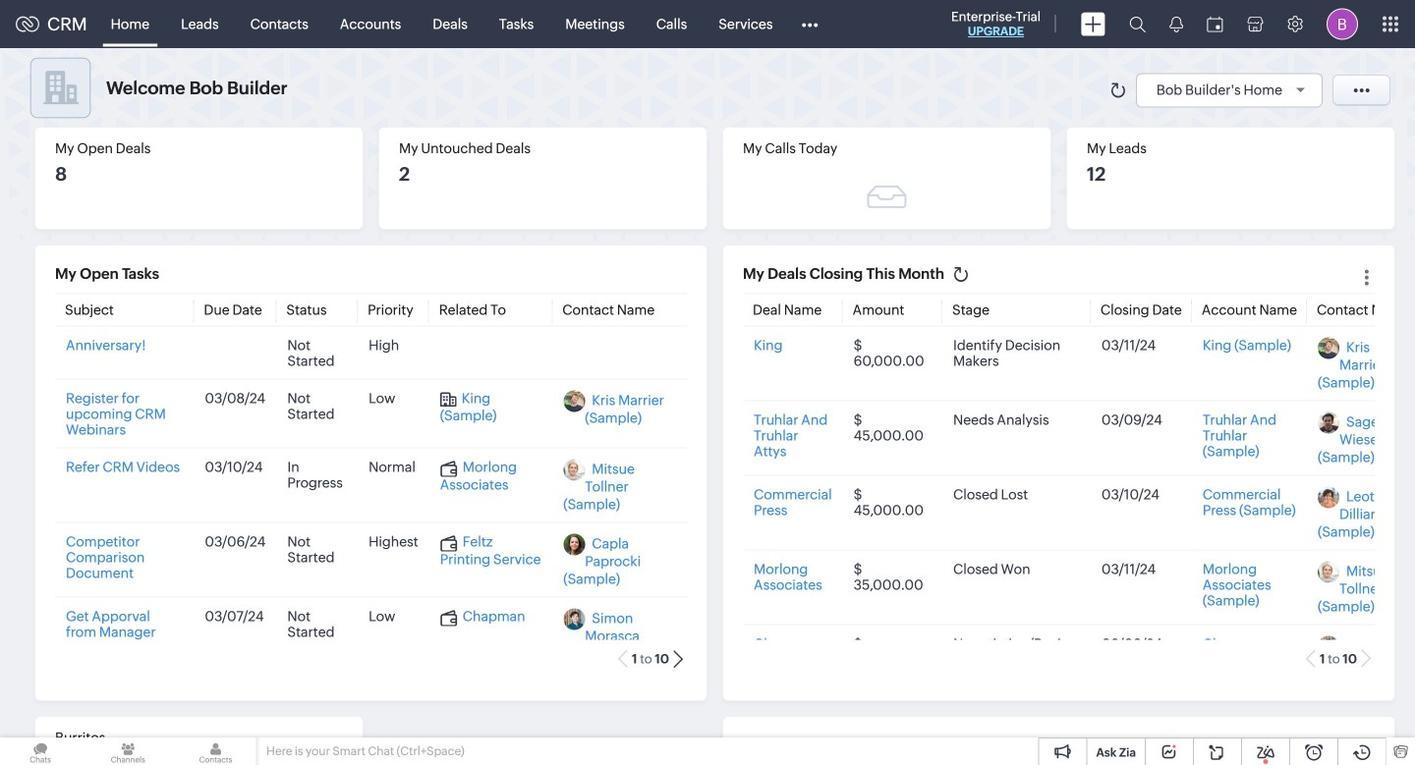 Task type: vqa. For each thing, say whether or not it's contained in the screenshot.
Search IMAGE
yes



Task type: describe. For each thing, give the bounding box(es) containing it.
create menu element
[[1069, 0, 1117, 48]]

search element
[[1117, 0, 1158, 48]]

chats image
[[0, 738, 81, 766]]

create menu image
[[1081, 12, 1106, 36]]

calendar image
[[1207, 16, 1224, 32]]

Other Modules field
[[789, 8, 831, 40]]

signals element
[[1158, 0, 1195, 48]]



Task type: locate. For each thing, give the bounding box(es) containing it.
profile image
[[1327, 8, 1358, 40]]

search image
[[1129, 16, 1146, 32]]

signals image
[[1169, 16, 1183, 32]]

contacts image
[[175, 738, 256, 766]]

logo image
[[16, 16, 39, 32]]

profile element
[[1315, 0, 1370, 48]]

channels image
[[88, 738, 168, 766]]



